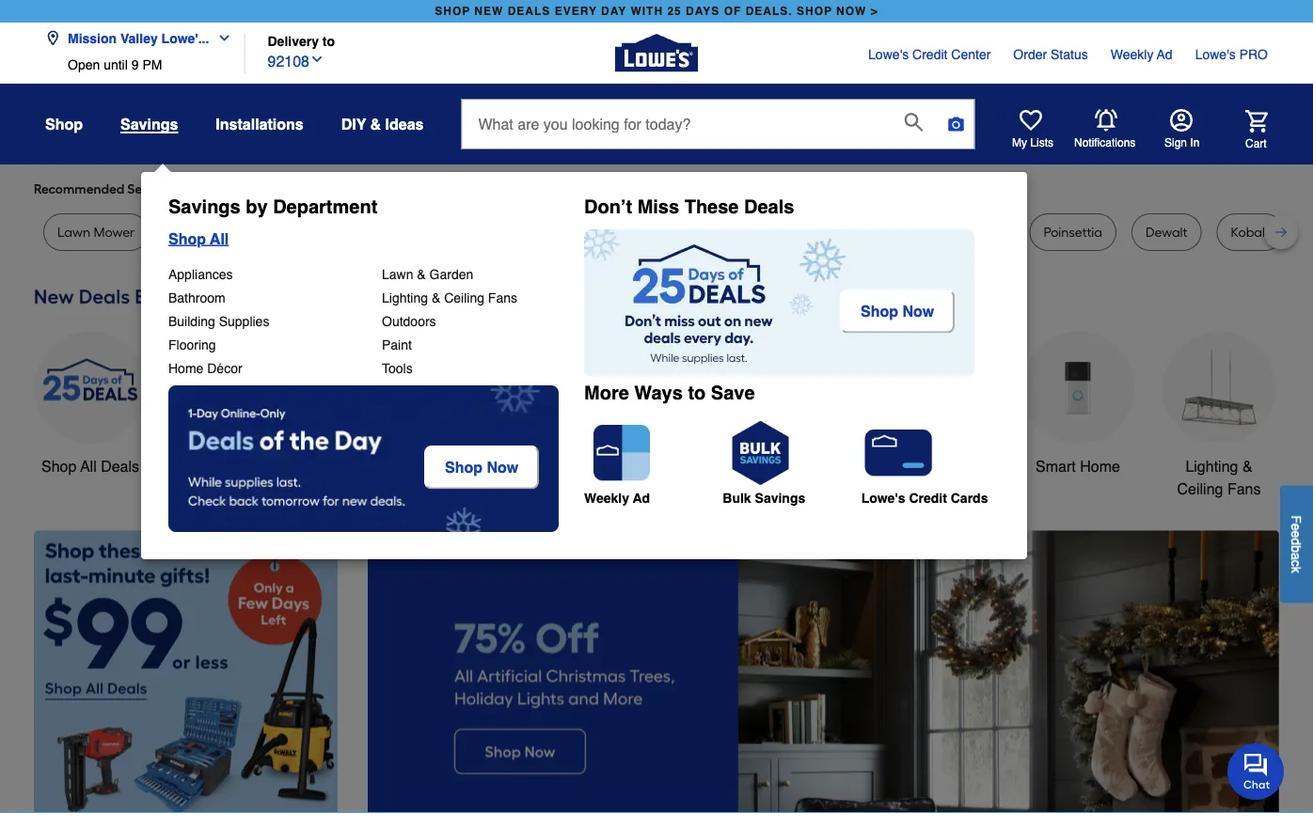 Task type: locate. For each thing, give the bounding box(es) containing it.
kitchen faucets link
[[598, 332, 711, 478]]

1 horizontal spatial ad
[[1157, 47, 1173, 62]]

lowe's for lowe's credit center
[[869, 47, 909, 62]]

1 horizontal spatial to
[[688, 382, 706, 404]]

savings
[[120, 115, 178, 133], [168, 196, 241, 218], [755, 491, 806, 506]]

Search Query text field
[[462, 100, 890, 149]]

weekly ad
[[1111, 47, 1173, 62], [584, 491, 650, 506]]

1 vertical spatial weekly ad link
[[584, 416, 721, 506]]

appliances for appliances bathroom building supplies flooring home décor
[[168, 267, 233, 282]]

1 vertical spatial fans
[[1228, 481, 1261, 498]]

1 horizontal spatial fans
[[1228, 481, 1261, 498]]

lowe's home improvement notification center image
[[1095, 109, 1118, 132]]

shop inside "link"
[[41, 458, 77, 476]]

d
[[1290, 539, 1305, 546]]

notifications
[[1075, 136, 1136, 150]]

don't miss these deals
[[584, 196, 795, 218]]

order status link
[[1014, 45, 1088, 64]]

storage
[[737, 224, 784, 240]]

1 horizontal spatial lighting
[[1186, 458, 1239, 476]]

0 vertical spatial bathroom
[[168, 291, 226, 306]]

ad down kitchen faucets
[[633, 491, 650, 506]]

lowe's home improvement logo image
[[615, 12, 698, 95]]

b
[[1290, 546, 1305, 553]]

2 vertical spatial savings
[[755, 491, 806, 506]]

k
[[1290, 567, 1305, 574]]

outdoors
[[382, 314, 436, 329]]

lawn
[[57, 224, 90, 240]]

& for lawn & garden lighting & ceiling fans outdoors paint tools
[[417, 267, 426, 282]]

bulk savings icon. image
[[723, 416, 798, 491]]

>
[[871, 5, 879, 18]]

& inside button
[[370, 115, 381, 133]]

0 horizontal spatial to
[[323, 33, 335, 48]]

camera image
[[947, 115, 966, 134]]

now up decorations
[[487, 459, 519, 476]]

& for diy & ideas
[[370, 115, 381, 133]]

mission valley lowe'...
[[68, 31, 209, 46]]

0 horizontal spatial bathroom
[[168, 291, 226, 306]]

ad
[[1157, 47, 1173, 62], [633, 491, 650, 506]]

delivery to
[[268, 33, 335, 48]]

1 vertical spatial lighting
[[1186, 458, 1239, 476]]

outdoor
[[684, 224, 734, 240]]

credit inside the lowe's credit center link
[[913, 47, 948, 62]]

1 vertical spatial to
[[688, 382, 706, 404]]

to left the save at the right of the page
[[688, 382, 706, 404]]

0 horizontal spatial ceiling
[[444, 291, 485, 306]]

weekly down kitchen
[[584, 491, 629, 506]]

savings button
[[120, 115, 178, 134]]

savings for savings by department
[[168, 196, 241, 218]]

deals
[[744, 196, 795, 218], [101, 458, 139, 476]]

0 vertical spatial bathroom link
[[168, 291, 226, 306]]

0 horizontal spatial fans
[[488, 291, 517, 306]]

pro
[[1240, 47, 1268, 62]]

1 vertical spatial deals
[[101, 458, 139, 476]]

savings up refrigerator at the top of the page
[[168, 196, 241, 218]]

None search field
[[461, 99, 975, 167]]

mission valley lowe'... button
[[45, 19, 239, 57]]

0 vertical spatial weekly ad link
[[1111, 45, 1173, 64]]

bathroom up building at the top left of page
[[168, 291, 226, 306]]

0 vertical spatial ceiling
[[444, 291, 485, 306]]

shop now up decorations
[[445, 459, 519, 476]]

appliances for appliances
[[195, 458, 268, 476]]

f e e d b a c k button
[[1281, 486, 1314, 604]]

bathroom up lowe's credit cards
[[905, 458, 970, 476]]

shop left the new
[[435, 5, 471, 18]]

lowe'...
[[161, 31, 209, 46]]

0 vertical spatial shop now
[[861, 303, 935, 320]]

chevron down image down the delivery to
[[310, 52, 325, 67]]

now down 'shed 10x14 shed'
[[903, 303, 935, 320]]

credit inside lowe's credit cards link
[[909, 491, 947, 506]]

1 horizontal spatial shop now
[[861, 303, 935, 320]]

all for shop all
[[210, 230, 229, 247]]

shed 10x14 shed
[[828, 224, 927, 240]]

order status
[[1014, 47, 1088, 62]]

lighting
[[382, 291, 428, 306], [1186, 458, 1239, 476]]

recommended
[[34, 181, 124, 197]]

0 vertical spatial all
[[210, 230, 229, 247]]

92108 button
[[268, 49, 325, 73]]

credit
[[913, 47, 948, 62], [909, 491, 947, 506]]

shop
[[45, 115, 83, 133], [168, 230, 206, 247], [861, 303, 899, 320], [41, 458, 77, 476], [445, 459, 483, 476]]

lowe's credit cards link
[[862, 416, 998, 506]]

0 horizontal spatial all
[[80, 458, 97, 476]]

shed left poinsettia
[[970, 224, 1001, 240]]

equipment
[[760, 481, 832, 498]]

lowe's down >
[[869, 47, 909, 62]]

lowe's left pro
[[1196, 47, 1236, 62]]

0 horizontal spatial weekly ad link
[[584, 416, 721, 506]]

1 vertical spatial appliances
[[195, 458, 268, 476]]

1 vertical spatial all
[[80, 458, 97, 476]]

weekly ad down kitchen
[[584, 491, 650, 506]]

credit left cards on the bottom of page
[[909, 491, 947, 506]]

0 horizontal spatial shop now
[[445, 459, 519, 476]]

all
[[210, 230, 229, 247], [80, 458, 97, 476]]

appliances bathroom building supplies flooring home décor
[[168, 267, 269, 376]]

credit left center
[[913, 47, 948, 62]]

chevron down image left delivery
[[209, 31, 232, 46]]

home right smart
[[1080, 458, 1121, 476]]

1 horizontal spatial home
[[1080, 458, 1121, 476]]

building supplies link
[[168, 314, 269, 329]]

weekly right status
[[1111, 47, 1154, 62]]

1 shed from the left
[[650, 224, 680, 240]]

2 shed from the left
[[828, 224, 858, 240]]

a
[[1290, 553, 1305, 561]]

0 vertical spatial now
[[903, 303, 935, 320]]

outdoor tools & equipment
[[742, 458, 850, 498]]

by
[[246, 196, 268, 218]]

shop
[[435, 5, 471, 18], [797, 5, 833, 18]]

flooring link
[[168, 338, 216, 353]]

1 horizontal spatial deals
[[744, 196, 795, 218]]

shed for shed outdoor storage
[[650, 224, 680, 240]]

1 vertical spatial shop now
[[445, 459, 519, 476]]

shop left now on the right top of page
[[797, 5, 833, 18]]

0 vertical spatial lighting & ceiling fans link
[[382, 291, 517, 306]]

shed down miss
[[650, 224, 680, 240]]

0 vertical spatial lighting
[[382, 291, 428, 306]]

& inside lighting & ceiling fans
[[1243, 458, 1253, 476]]

shop now for rightmost shop now button
[[861, 303, 935, 320]]

10x14
[[862, 224, 893, 240]]

ceiling inside lawn & garden lighting & ceiling fans outdoors paint tools
[[444, 291, 485, 306]]

ad left lowe's pro
[[1157, 47, 1173, 62]]

1 vertical spatial ad
[[633, 491, 650, 506]]

1 vertical spatial bathroom link
[[881, 332, 994, 478]]

chevron down image inside "92108" button
[[310, 52, 325, 67]]

1 e from the top
[[1290, 524, 1305, 531]]

home inside appliances bathroom building supplies flooring home décor
[[168, 361, 204, 376]]

&
[[370, 115, 381, 133], [417, 267, 426, 282], [432, 291, 441, 306], [840, 458, 850, 476], [1243, 458, 1253, 476]]

0 vertical spatial savings
[[120, 115, 178, 133]]

kobalt
[[1231, 224, 1270, 240]]

lighting inside lawn & garden lighting & ceiling fans outdoors paint tools
[[382, 291, 428, 306]]

0 vertical spatial home
[[168, 361, 204, 376]]

1 vertical spatial weekly ad
[[584, 491, 650, 506]]

75 percent off all artificial christmas trees, holiday lights and more. image
[[368, 531, 1280, 814]]

4 shed from the left
[[970, 224, 1001, 240]]

lowe's inside lowe's pro link
[[1196, 47, 1236, 62]]

1 vertical spatial chevron down image
[[310, 52, 325, 67]]

center
[[952, 47, 991, 62]]

you
[[205, 181, 227, 197]]

0 vertical spatial fans
[[488, 291, 517, 306]]

shop now down 'shed 10x14 shed'
[[861, 303, 935, 320]]

1 horizontal spatial ceiling
[[1178, 481, 1224, 498]]

0 vertical spatial weekly
[[1111, 47, 1154, 62]]

9
[[131, 57, 139, 72]]

shed left 10x14
[[828, 224, 858, 240]]

c
[[1290, 561, 1305, 567]]

1 vertical spatial home
[[1080, 458, 1121, 476]]

lowe's pro
[[1196, 47, 1268, 62]]

shed
[[650, 224, 680, 240], [828, 224, 858, 240], [896, 224, 927, 240], [970, 224, 1001, 240]]

kitchen faucets
[[601, 458, 709, 476]]

home
[[168, 361, 204, 376], [1080, 458, 1121, 476]]

lowe's home improvement account image
[[1171, 109, 1193, 132]]

1 vertical spatial credit
[[909, 491, 947, 506]]

weekly ad right status
[[1111, 47, 1173, 62]]

supplies
[[219, 314, 269, 329]]

lowe's inside lowe's credit cards link
[[862, 491, 906, 506]]

arrow right image
[[1245, 696, 1264, 715]]

0 horizontal spatial lighting
[[382, 291, 428, 306]]

shed right 10x14
[[896, 224, 927, 240]]

1 vertical spatial shop now button
[[424, 446, 539, 490]]

0 vertical spatial weekly ad
[[1111, 47, 1173, 62]]

home down flooring link
[[168, 361, 204, 376]]

more
[[584, 382, 629, 404]]

1 horizontal spatial lighting & ceiling fans link
[[1163, 332, 1276, 501]]

0 horizontal spatial shop now button
[[424, 446, 539, 490]]

0 vertical spatial credit
[[913, 47, 948, 62]]

day
[[601, 5, 627, 18]]

0 horizontal spatial now
[[487, 459, 519, 476]]

lowe's home improvement lists image
[[1020, 109, 1043, 132]]

mission
[[68, 31, 117, 46]]

miss
[[638, 196, 679, 218]]

1 vertical spatial ceiling
[[1178, 481, 1224, 498]]

with
[[631, 5, 663, 18]]

1 horizontal spatial chevron down image
[[310, 52, 325, 67]]

shop now link
[[840, 290, 955, 333], [424, 446, 544, 490]]

appliances inside appliances bathroom building supplies flooring home décor
[[168, 267, 233, 282]]

1 horizontal spatial weekly
[[1111, 47, 1154, 62]]

e up d
[[1290, 524, 1305, 531]]

0 vertical spatial appliances
[[168, 267, 233, 282]]

1 horizontal spatial now
[[903, 303, 935, 320]]

1 vertical spatial weekly
[[584, 491, 629, 506]]

1 vertical spatial lighting & ceiling fans link
[[1163, 332, 1276, 501]]

1 horizontal spatial bathroom
[[905, 458, 970, 476]]

1 vertical spatial savings
[[168, 196, 241, 218]]

don't
[[584, 196, 632, 218]]

1 horizontal spatial all
[[210, 230, 229, 247]]

pm
[[142, 57, 162, 72]]

smart home link
[[1022, 332, 1135, 478]]

all inside "link"
[[80, 458, 97, 476]]

christmas decorations link
[[457, 332, 570, 501]]

1 horizontal spatial shop now link
[[840, 290, 955, 333]]

sign in
[[1165, 136, 1200, 150]]

1 vertical spatial now
[[487, 459, 519, 476]]

0 vertical spatial chevron down image
[[209, 31, 232, 46]]

0 vertical spatial ad
[[1157, 47, 1173, 62]]

bathroom
[[168, 291, 226, 306], [905, 458, 970, 476]]

1 horizontal spatial shop
[[797, 5, 833, 18]]

fans inside lawn & garden lighting & ceiling fans outdoors paint tools
[[488, 291, 517, 306]]

to right delivery
[[323, 33, 335, 48]]

1 horizontal spatial weekly ad link
[[1111, 45, 1173, 64]]

e up b
[[1290, 531, 1305, 539]]

shop new deals every day with 25 days of deals. shop now > link
[[431, 0, 882, 23]]

lowe's
[[869, 47, 909, 62], [1196, 47, 1236, 62], [862, 491, 906, 506]]

chevron down image
[[209, 31, 232, 46], [310, 52, 325, 67]]

bulk
[[723, 491, 751, 506]]

shop all link
[[168, 230, 570, 248]]

diy & ideas
[[341, 115, 424, 133]]

lowe's left cards on the bottom of page
[[862, 491, 906, 506]]

0 horizontal spatial home
[[168, 361, 204, 376]]

0 horizontal spatial shop
[[435, 5, 471, 18]]

kitchen
[[601, 458, 651, 476]]

0 horizontal spatial deals
[[101, 458, 139, 476]]

0 vertical spatial shop now button
[[840, 290, 955, 333]]

now
[[903, 303, 935, 320], [487, 459, 519, 476]]

1 vertical spatial shop now link
[[424, 446, 544, 490]]

1 horizontal spatial shop now button
[[840, 290, 955, 333]]

appliances link
[[168, 267, 233, 282], [175, 332, 288, 478]]

décor
[[207, 361, 242, 376]]

0 vertical spatial shop now link
[[840, 290, 955, 333]]

0 vertical spatial deals
[[744, 196, 795, 218]]

savings down pm
[[120, 115, 178, 133]]

savings down outdoor
[[755, 491, 806, 506]]



Task type: describe. For each thing, give the bounding box(es) containing it.
chat invite button image
[[1228, 743, 1285, 801]]

savings by department
[[168, 196, 378, 218]]

credit for cards
[[909, 491, 947, 506]]

0 horizontal spatial shop now link
[[424, 446, 544, 490]]

delivery
[[268, 33, 319, 48]]

bathroom inside appliances bathroom building supplies flooring home décor
[[168, 291, 226, 306]]

2 e from the top
[[1290, 531, 1305, 539]]

weekly ad icon. image
[[584, 416, 660, 491]]

0 horizontal spatial chevron down image
[[209, 31, 232, 46]]

92108
[[268, 53, 310, 70]]

paint link
[[382, 338, 412, 353]]

shed for shed
[[970, 224, 1001, 240]]

1-day online-only deals of the day. while supplies last. image
[[168, 386, 559, 533]]

installations button
[[216, 107, 304, 141]]

cart button
[[1219, 110, 1268, 151]]

credit for center
[[913, 47, 948, 62]]

outdoor tools & equipment link
[[740, 332, 852, 501]]

0 horizontal spatial weekly
[[584, 491, 629, 506]]

home décor link
[[168, 361, 242, 376]]

shop these last-minute gifts. $99 or less. quantities are limited and won't last. image
[[34, 531, 338, 814]]

1 horizontal spatial bathroom link
[[881, 332, 994, 478]]

status
[[1051, 47, 1088, 62]]

lowe's credit center
[[869, 47, 991, 62]]

& inside outdoor tools & equipment
[[840, 458, 850, 476]]

lawn mower
[[57, 224, 135, 240]]

deals inside "link"
[[101, 458, 139, 476]]

building
[[168, 314, 215, 329]]

bulk savings
[[723, 491, 806, 506]]

shop now for the bottom shop now button
[[445, 459, 519, 476]]

paint
[[382, 338, 412, 353]]

shop for shop all link
[[168, 230, 206, 247]]

25 days of deals. don't miss out on new deals every day. while supplies last. image
[[584, 230, 975, 376]]

all for shop all deals
[[80, 458, 97, 476]]

0 horizontal spatial lighting & ceiling fans link
[[382, 291, 517, 306]]

tools inside outdoor tools & equipment
[[801, 458, 836, 476]]

now for the bottom shop now button
[[487, 459, 519, 476]]

shop new deals every day with 25 days of deals. shop now >
[[435, 5, 879, 18]]

0 horizontal spatial weekly ad
[[584, 491, 650, 506]]

sign in button
[[1165, 109, 1200, 151]]

2 shop from the left
[[797, 5, 833, 18]]

ideas
[[385, 115, 424, 133]]

of
[[724, 5, 742, 18]]

installations
[[216, 115, 304, 133]]

new deals every day during 25 days of deals image
[[34, 281, 1280, 313]]

lowe's for lowe's credit cards
[[862, 491, 906, 506]]

shop button
[[45, 107, 83, 141]]

savings for savings
[[120, 115, 178, 133]]

& for lighting & ceiling fans
[[1243, 458, 1253, 476]]

until
[[104, 57, 128, 72]]

lighting inside lighting & ceiling fans
[[1186, 458, 1239, 476]]

shop all deals link
[[34, 332, 147, 478]]

cards
[[951, 491, 988, 506]]

0 horizontal spatial bathroom link
[[168, 291, 226, 306]]

shop all deals
[[41, 458, 139, 476]]

my
[[1012, 136, 1027, 150]]

now for rightmost shop now button
[[903, 303, 935, 320]]

for
[[185, 181, 202, 197]]

0 vertical spatial appliances link
[[168, 267, 233, 282]]

searches
[[127, 181, 182, 197]]

new
[[475, 5, 504, 18]]

recommended searches for you heading
[[34, 180, 1280, 199]]

lawn & garden link
[[382, 267, 474, 282]]

deals.
[[746, 5, 793, 18]]

valley
[[120, 31, 158, 46]]

tools inside lawn & garden lighting & ceiling fans outdoors paint tools
[[382, 361, 413, 376]]

recommended searches for you
[[34, 181, 227, 197]]

0 vertical spatial to
[[323, 33, 335, 48]]

save
[[711, 382, 755, 404]]

smart
[[1036, 458, 1076, 476]]

in
[[1191, 136, 1200, 150]]

open until 9 pm
[[68, 57, 162, 72]]

search image
[[905, 113, 923, 132]]

faucets
[[655, 458, 709, 476]]

shed outdoor storage
[[650, 224, 784, 240]]

bulk savings link
[[723, 416, 860, 506]]

more ways to save
[[584, 382, 755, 404]]

christmas
[[480, 458, 548, 476]]

1 vertical spatial appliances link
[[175, 332, 288, 478]]

these
[[685, 196, 739, 218]]

garden
[[430, 267, 474, 282]]

diy
[[341, 115, 366, 133]]

poinsettia
[[1044, 224, 1103, 240]]

tools link down paint link
[[382, 361, 413, 376]]

1 vertical spatial bathroom
[[905, 458, 970, 476]]

shop for rightmost shop now button
[[861, 303, 899, 320]]

fans inside lighting & ceiling fans
[[1228, 481, 1261, 498]]

outdoor
[[742, 458, 797, 476]]

lowe's for lowe's pro
[[1196, 47, 1236, 62]]

lowe's credit cards
[[862, 491, 988, 506]]

1 horizontal spatial weekly ad
[[1111, 47, 1173, 62]]

shop all
[[168, 230, 229, 247]]

tools link down outdoors
[[316, 332, 429, 478]]

f e e d b a c k
[[1290, 516, 1305, 574]]

25
[[667, 5, 682, 18]]

3 shed from the left
[[896, 224, 927, 240]]

smart home
[[1036, 458, 1121, 476]]

days
[[686, 5, 720, 18]]

lawn
[[382, 267, 414, 282]]

location image
[[45, 31, 60, 46]]

christmas decorations
[[474, 458, 554, 498]]

ceiling inside lighting & ceiling fans
[[1178, 481, 1224, 498]]

lowe's home improvement cart image
[[1246, 110, 1268, 132]]

1 shop from the left
[[435, 5, 471, 18]]

shop for the bottom shop now button
[[445, 459, 483, 476]]

shed for shed 10x14 shed
[[828, 224, 858, 240]]

my lists
[[1012, 136, 1054, 150]]

now
[[837, 5, 867, 18]]

arrow left image
[[384, 696, 403, 715]]

cart
[[1246, 137, 1267, 150]]

0 horizontal spatial ad
[[633, 491, 650, 506]]

ways
[[635, 382, 683, 404]]

department
[[273, 196, 378, 218]]

lowe's credit center link
[[869, 45, 991, 64]]

a credit card icon. image
[[862, 416, 937, 491]]

toilet
[[575, 224, 607, 240]]



Task type: vqa. For each thing, say whether or not it's contained in the screenshot.
1st SHOP from the right
yes



